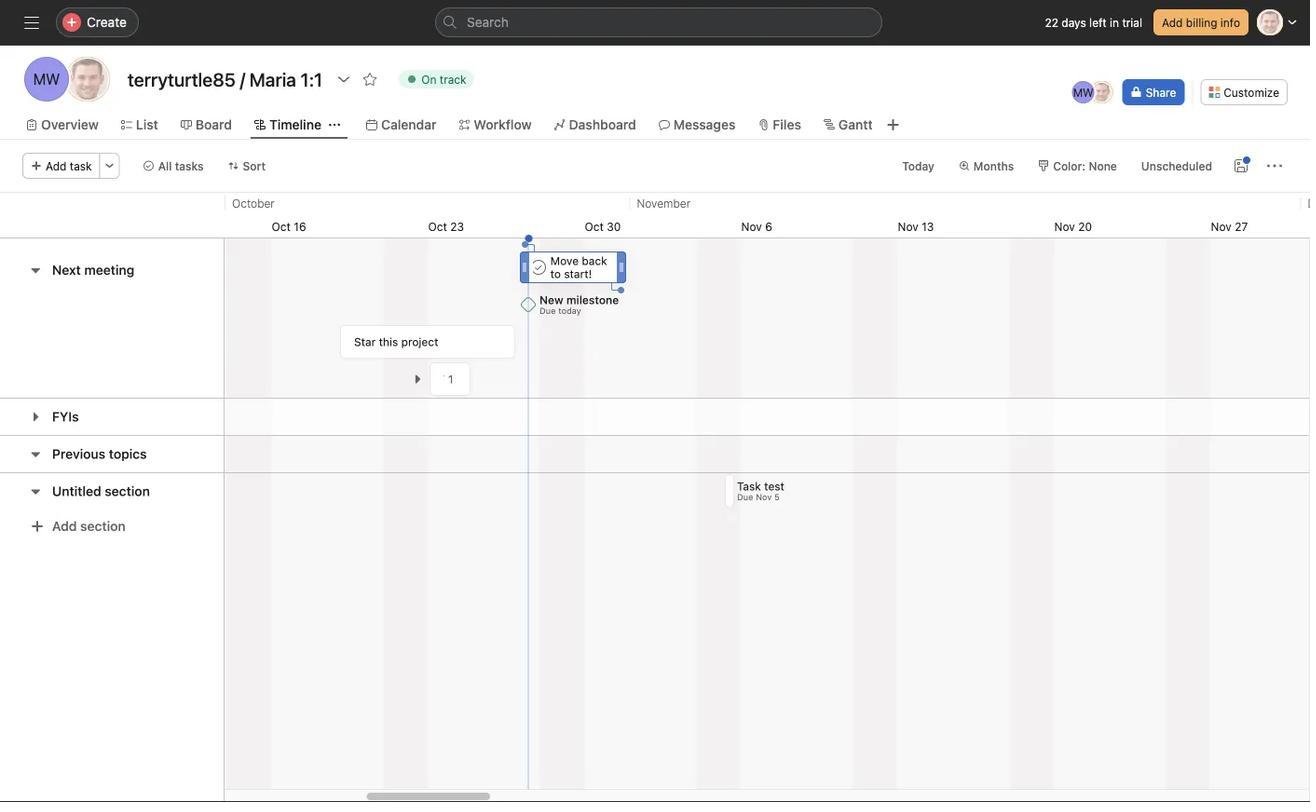 Task type: vqa. For each thing, say whether or not it's contained in the screenshot.
All
yes



Task type: describe. For each thing, give the bounding box(es) containing it.
add billing info
[[1163, 16, 1241, 29]]

october
[[232, 197, 275, 210]]

section for untitled section
[[105, 484, 150, 499]]

billing
[[1187, 16, 1218, 29]]

create button
[[56, 7, 139, 37]]

previous topics button
[[52, 438, 147, 471]]

color:
[[1054, 159, 1086, 172]]

move
[[552, 255, 581, 268]]

track
[[440, 73, 467, 86]]

due for task test
[[738, 492, 754, 502]]

1 vertical spatial today
[[525, 220, 557, 233]]

20
[[1079, 220, 1093, 233]]

color: none
[[1054, 159, 1118, 172]]

in
[[1110, 16, 1120, 29]]

timeline
[[269, 117, 322, 132]]

add billing info button
[[1154, 9, 1249, 35]]

start!
[[566, 268, 594, 281]]

all
[[158, 159, 172, 172]]

new milestone due today
[[540, 293, 620, 316]]

section for add section
[[80, 519, 126, 534]]

months
[[974, 159, 1014, 172]]

workflow
[[474, 117, 532, 132]]

all tasks button
[[135, 153, 212, 179]]

1
[[449, 373, 454, 386]]

nov for nov 27
[[1211, 220, 1232, 233]]

nov for nov 13
[[898, 220, 919, 233]]

fyis button
[[52, 400, 79, 434]]

november
[[637, 197, 691, 210]]

23
[[451, 220, 464, 233]]

messages
[[674, 117, 736, 132]]

on track
[[422, 73, 467, 86]]

board link
[[181, 115, 232, 135]]

13
[[922, 220, 934, 233]]

16
[[294, 220, 306, 233]]

next meeting button
[[52, 254, 135, 287]]

sort
[[243, 159, 266, 172]]

nov 27
[[1211, 220, 1249, 233]]

list
[[136, 117, 158, 132]]

completed image
[[530, 256, 552, 279]]

nov 13
[[898, 220, 934, 233]]

dashboard link
[[554, 115, 637, 135]]

nov for nov 20
[[1055, 220, 1076, 233]]

star this project
[[355, 336, 439, 349]]

fyis
[[52, 409, 79, 425]]

workflow link
[[459, 115, 532, 135]]

nov inside task test due nov 5
[[757, 492, 773, 502]]

more actions image
[[104, 160, 115, 172]]

oct 23
[[428, 220, 464, 233]]

27
[[1235, 220, 1249, 233]]

oct 31
[[588, 220, 622, 233]]

timeline link
[[255, 115, 322, 135]]

none
[[1089, 159, 1118, 172]]

share button
[[1123, 79, 1185, 105]]

overview link
[[26, 115, 99, 135]]

customize button
[[1201, 79, 1288, 105]]

back
[[584, 255, 609, 268]]

unscheduled
[[1142, 159, 1213, 172]]

collapse task list for the section next meeting image
[[28, 263, 43, 278]]

tasks
[[175, 159, 204, 172]]

sort button
[[220, 153, 274, 179]]

oct 30
[[585, 220, 621, 233]]

move back to start!
[[552, 255, 609, 281]]

trial
[[1123, 16, 1143, 29]]

new
[[540, 293, 564, 306]]

search
[[467, 14, 509, 30]]

5
[[775, 492, 781, 502]]

months button
[[951, 153, 1023, 179]]

today inside button
[[903, 159, 935, 172]]

color: none button
[[1030, 153, 1126, 179]]

add for add billing info
[[1163, 16, 1183, 29]]

dashboard
[[569, 117, 637, 132]]

untitled
[[52, 484, 101, 499]]

show subtasks for task what's something that was harder than expected? image
[[413, 374, 424, 385]]

gantt
[[839, 117, 873, 132]]

star
[[355, 336, 376, 349]]

share
[[1146, 86, 1177, 99]]



Task type: locate. For each thing, give the bounding box(es) containing it.
next
[[52, 262, 81, 278]]

1 vertical spatial due
[[738, 492, 754, 502]]

untitled section
[[52, 484, 150, 499]]

1 vertical spatial section
[[80, 519, 126, 534]]

this
[[380, 336, 399, 349]]

nov 20
[[1055, 220, 1093, 233]]

nov left 13
[[898, 220, 919, 233]]

expand sidebar image
[[24, 15, 39, 30]]

oct for oct 16
[[272, 220, 291, 233]]

tt up overview
[[78, 70, 97, 88]]

calendar
[[381, 117, 437, 132]]

add inside button
[[1163, 16, 1183, 29]]

2 oct from the left
[[428, 220, 447, 233]]

1 oct from the left
[[272, 220, 291, 233]]

collapse task list for the section previous topics image
[[28, 447, 43, 462]]

1 horizontal spatial due
[[738, 492, 754, 502]]

None text field
[[123, 62, 327, 96]]

1 vertical spatial add
[[46, 159, 67, 172]]

board
[[196, 117, 232, 132]]

0 horizontal spatial tt
[[78, 70, 97, 88]]

mw up overview link
[[33, 70, 60, 88]]

due left test
[[738, 492, 754, 502]]

0 vertical spatial today
[[903, 159, 935, 172]]

on track button
[[391, 66, 483, 92]]

add section
[[52, 519, 126, 534]]

meeting
[[84, 262, 135, 278]]

create
[[87, 14, 127, 30]]

31
[[610, 220, 622, 233]]

messages link
[[659, 115, 736, 135]]

add left task
[[46, 159, 67, 172]]

milestone
[[567, 293, 620, 306]]

today up completed image
[[525, 220, 557, 233]]

task
[[70, 159, 92, 172]]

next meeting
[[52, 262, 135, 278]]

due inside new milestone due today
[[540, 306, 557, 316]]

nov left '20'
[[1055, 220, 1076, 233]]

task test due nov 5
[[738, 480, 785, 502]]

unscheduled button
[[1133, 153, 1221, 179]]

22
[[1046, 16, 1059, 29]]

22 days left in trial
[[1046, 16, 1143, 29]]

untitled section button
[[52, 475, 150, 509]]

section down the untitled section button
[[80, 519, 126, 534]]

oct for oct 30
[[585, 220, 604, 233]]

nov for nov 6
[[742, 220, 762, 233]]

1 horizontal spatial tt
[[1096, 86, 1110, 99]]

today up nov 13
[[903, 159, 935, 172]]

2 vertical spatial add
[[52, 519, 77, 534]]

all tasks
[[158, 159, 204, 172]]

today
[[559, 306, 582, 316]]

1 horizontal spatial today
[[903, 159, 935, 172]]

due inside task test due nov 5
[[738, 492, 754, 502]]

nov left the 6
[[742, 220, 762, 233]]

tab actions image
[[329, 119, 340, 131]]

gantt link
[[824, 115, 873, 135]]

0 horizontal spatial today
[[525, 220, 557, 233]]

show options image
[[337, 72, 352, 87]]

add section button
[[22, 510, 133, 544]]

due for new milestone
[[540, 306, 557, 316]]

mw
[[33, 70, 60, 88], [1074, 86, 1094, 99]]

Completed checkbox
[[530, 256, 552, 279]]

project
[[402, 336, 439, 349]]

add
[[1163, 16, 1183, 29], [46, 159, 67, 172], [52, 519, 77, 534]]

expand task list for the section fyis image
[[28, 410, 43, 425]]

section down topics
[[105, 484, 150, 499]]

oct 16
[[272, 220, 306, 233]]

tt left share button
[[1096, 86, 1110, 99]]

task
[[738, 480, 762, 493]]

due left today
[[540, 306, 557, 316]]

save options image
[[1234, 158, 1249, 173]]

list link
[[121, 115, 158, 135]]

oct for oct 23
[[428, 220, 447, 233]]

topics
[[109, 447, 147, 462]]

add for add task
[[46, 159, 67, 172]]

previous topics
[[52, 447, 147, 462]]

section
[[105, 484, 150, 499], [80, 519, 126, 534]]

mw left share button
[[1074, 86, 1094, 99]]

files
[[773, 117, 802, 132]]

add tab image
[[886, 117, 901, 132]]

today button
[[894, 153, 943, 179]]

info
[[1221, 16, 1241, 29]]

more actions image
[[1268, 158, 1283, 173]]

0 horizontal spatial mw
[[33, 70, 60, 88]]

add down the untitled
[[52, 519, 77, 534]]

left
[[1090, 16, 1107, 29]]

0 vertical spatial section
[[105, 484, 150, 499]]

nov left 5
[[757, 492, 773, 502]]

files link
[[758, 115, 802, 135]]

0 vertical spatial due
[[540, 306, 557, 316]]

nov left 27
[[1211, 220, 1232, 233]]

3 oct from the left
[[585, 220, 604, 233]]

0 horizontal spatial due
[[540, 306, 557, 316]]

previous
[[52, 447, 105, 462]]

search list box
[[435, 7, 883, 37]]

to
[[552, 268, 563, 281]]

add to starred image
[[363, 72, 378, 87]]

search button
[[435, 7, 883, 37]]

add for add section
[[52, 519, 77, 534]]

oct for oct 31
[[588, 220, 607, 233]]

4 oct from the left
[[588, 220, 607, 233]]

oct
[[272, 220, 291, 233], [428, 220, 447, 233], [585, 220, 604, 233], [588, 220, 607, 233]]

nov
[[742, 220, 762, 233], [898, 220, 919, 233], [1055, 220, 1076, 233], [1211, 220, 1232, 233], [757, 492, 773, 502]]

1 horizontal spatial mw
[[1074, 86, 1094, 99]]

on
[[422, 73, 437, 86]]

nov 6
[[742, 220, 773, 233]]

calendar link
[[366, 115, 437, 135]]

tt
[[78, 70, 97, 88], [1096, 86, 1110, 99]]

customize
[[1224, 86, 1280, 99]]

collapse task list for the section untitled section image
[[28, 484, 43, 499]]

30
[[607, 220, 621, 233]]

add left billing
[[1163, 16, 1183, 29]]

0 vertical spatial add
[[1163, 16, 1183, 29]]

days
[[1062, 16, 1087, 29]]

test
[[765, 480, 785, 493]]

overview
[[41, 117, 99, 132]]



